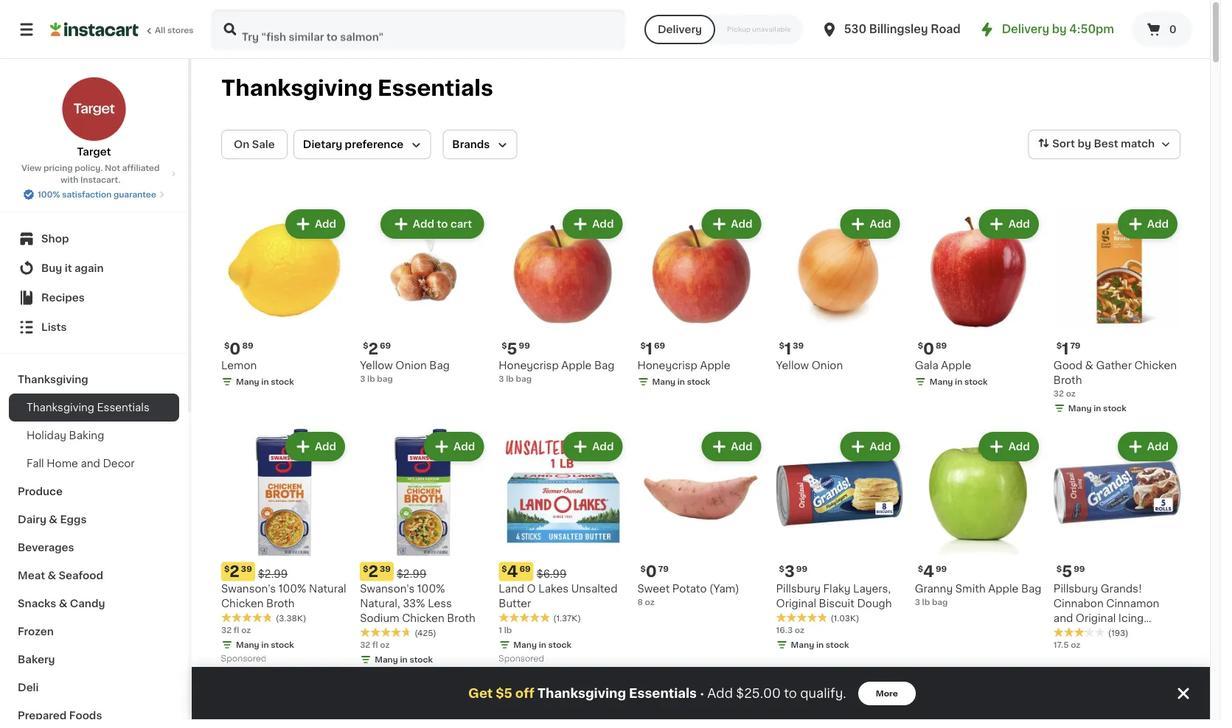 Task type: describe. For each thing, give the bounding box(es) containing it.
$ for honeycrisp apple bag
[[502, 342, 507, 350]]

fl for swanson's 100% natural chicken broth
[[234, 626, 239, 635]]

pillsbury grands! cinnabon cinnamon and original icing cinnamon rolls
[[1054, 584, 1160, 638]]

service type group
[[645, 15, 803, 44]]

1 for good & gather chicken broth
[[1062, 341, 1069, 357]]

many down the 'sodium'
[[375, 656, 398, 664]]

sponsored badge image for swanson's 100% natural chicken broth
[[221, 655, 266, 664]]

$ for granny smith apple bag
[[918, 565, 923, 573]]

69 for 2
[[380, 342, 391, 350]]

many in stock down (1.37k)
[[514, 641, 572, 649]]

add inside button
[[413, 219, 434, 229]]

oz right 16.3
[[795, 626, 805, 635]]

lb inside granny smith apple bag 3 lb bag
[[922, 598, 930, 606]]

delivery for delivery
[[658, 24, 702, 35]]

$ 3 99
[[779, 564, 808, 580]]

3 inside the product group
[[785, 564, 795, 580]]

bag inside granny smith apple bag 3 lb bag
[[1021, 584, 1042, 594]]

0 button
[[1132, 12, 1193, 47]]

(3.38k)
[[276, 615, 306, 623]]

onion for yellow onion bag 3 lb bag
[[396, 361, 427, 371]]

layers,
[[853, 584, 891, 594]]

32 for swanson's 100% natural chicken broth
[[221, 626, 232, 635]]

$ for good & gather chicken broth
[[1057, 342, 1062, 350]]

buy
[[41, 263, 62, 274]]

(193)
[[1108, 629, 1129, 637]]

100% for swanson's 100% natural chicken broth
[[279, 584, 306, 594]]

cinnabon
[[1054, 598, 1104, 609]]

99 for granny smith apple bag
[[936, 565, 947, 573]]

pricing
[[43, 164, 73, 172]]

0 vertical spatial essentials
[[378, 78, 493, 99]]

dough
[[857, 598, 892, 609]]

100% satisfaction guarantee
[[38, 191, 156, 199]]

3 inside granny smith apple bag 3 lb bag
[[915, 598, 920, 606]]

$ up swanson's 100% natural chicken broth
[[224, 565, 230, 573]]

thanksgiving inside "thanksgiving essentials" link
[[27, 403, 94, 413]]

instacart logo image
[[50, 21, 139, 38]]

yellow onion
[[776, 361, 843, 371]]

apple for honeycrisp apple bag 3 lb bag
[[562, 361, 592, 371]]

17.5 oz
[[1054, 641, 1081, 649]]

$4.69 original price: $6.99 element
[[499, 562, 626, 581]]

99 for pillsbury flaky layers, original biscuit dough
[[796, 565, 808, 573]]

produce link
[[9, 478, 179, 506]]

holiday
[[27, 431, 66, 441]]

& for snacks
[[59, 599, 67, 609]]

good & gather chicken broth 32 oz
[[1054, 361, 1177, 398]]

natural,
[[360, 598, 400, 609]]

add inside treatment tracker modal dialog
[[708, 688, 733, 700]]

swanson's for 33%
[[360, 584, 415, 594]]

gala apple
[[915, 361, 972, 371]]

•
[[700, 688, 705, 700]]

beverages link
[[9, 534, 179, 562]]

1 for yellow onion
[[785, 341, 792, 357]]

8
[[638, 598, 643, 606]]

more
[[876, 690, 898, 698]]

target link
[[62, 77, 126, 159]]

add to cart
[[413, 219, 472, 229]]

thanksgiving essentials inside main content
[[221, 78, 493, 99]]

swanson's 100% natural, 33% less sodium chicken broth
[[360, 584, 476, 623]]

candy
[[70, 599, 105, 609]]

thanksgiving essentials link
[[9, 394, 179, 422]]

1 vertical spatial cinnamon
[[1054, 628, 1107, 638]]

apple inside granny smith apple bag 3 lb bag
[[989, 584, 1019, 594]]

39 for swanson's 100% natural, 33% less sodium chicken broth
[[380, 565, 391, 573]]

oz down the 'sodium'
[[380, 641, 390, 649]]

69 for 1
[[654, 342, 665, 350]]

dietary preference button
[[293, 130, 431, 159]]

lb inside the honeycrisp apple bag 3 lb bag
[[506, 375, 514, 383]]

stores
[[167, 26, 194, 34]]

chicken for good & gather chicken broth 32 oz
[[1135, 361, 1177, 371]]

match
[[1121, 139, 1155, 149]]

guarantee
[[114, 191, 156, 199]]

on sale button
[[221, 130, 287, 159]]

fl for swanson's 100% natural, 33% less sodium chicken broth
[[372, 641, 378, 649]]

deli
[[18, 683, 39, 693]]

bag for 2
[[430, 361, 450, 371]]

yellow onion bag 3 lb bag
[[360, 361, 450, 383]]

cart
[[451, 219, 472, 229]]

bag inside granny smith apple bag 3 lb bag
[[932, 598, 948, 606]]

affiliated
[[122, 164, 160, 172]]

view pricing policy. not affiliated with instacart. link
[[12, 162, 176, 186]]

3 inside the honeycrisp apple bag 3 lb bag
[[499, 375, 504, 383]]

many in stock down honeycrisp apple
[[652, 378, 710, 386]]

granny smith apple bag 3 lb bag
[[915, 584, 1042, 606]]

bag for 5
[[516, 375, 532, 383]]

$ 1 39
[[779, 341, 804, 357]]

baking
[[69, 431, 104, 441]]

home
[[47, 459, 78, 469]]

79 for 0
[[659, 565, 669, 573]]

many in stock down gala apple
[[930, 378, 988, 386]]

3 inside yellow onion bag 3 lb bag
[[360, 375, 365, 383]]

(425)
[[415, 629, 436, 637]]

gala
[[915, 361, 939, 371]]

many in stock down (3.38k)
[[236, 641, 294, 649]]

many in stock down (425)
[[375, 656, 433, 664]]

$ 5 99 for honeycrisp apple bag
[[502, 341, 530, 357]]

qualify.
[[800, 688, 847, 700]]

$ for honeycrisp apple
[[641, 342, 646, 350]]

100% satisfaction guarantee button
[[23, 186, 165, 201]]

thanksgiving essentials main content
[[192, 59, 1210, 721]]

all stores
[[155, 26, 194, 34]]

o
[[527, 584, 536, 594]]

many down lemon
[[236, 378, 259, 386]]

many inside the product group
[[791, 641, 814, 649]]

buy it again link
[[9, 254, 179, 283]]

many in stock inside the product group
[[791, 641, 849, 649]]

natural
[[309, 584, 346, 594]]

$ up natural,
[[363, 565, 368, 573]]

dairy
[[18, 515, 46, 525]]

treatment tracker modal dialog
[[192, 667, 1210, 721]]

$ 4 69 $6.99 land o lakes unsalted butter
[[499, 564, 618, 609]]

icing
[[1119, 613, 1144, 623]]

0 vertical spatial and
[[81, 459, 100, 469]]

$5
[[496, 688, 513, 700]]

holiday baking link
[[9, 422, 179, 450]]

32 for swanson's 100% natural, 33% less sodium chicken broth
[[360, 641, 370, 649]]

many down gala apple
[[930, 378, 953, 386]]

honeycrisp apple bag 3 lb bag
[[499, 361, 615, 383]]

get
[[468, 688, 493, 700]]

1 down butter at the left of page
[[499, 626, 502, 635]]

essentials inside "thanksgiving essentials" link
[[97, 403, 150, 413]]

off
[[515, 688, 535, 700]]

chicken inside the swanson's 100% natural, 33% less sodium chicken broth
[[402, 613, 445, 623]]

& for meat
[[48, 571, 56, 581]]

$2.99 for 33%
[[397, 569, 427, 579]]

snacks & candy link
[[9, 590, 179, 618]]

sale
[[252, 139, 275, 150]]

snacks
[[18, 599, 56, 609]]

flaky
[[823, 584, 851, 594]]

many in stock down good & gather chicken broth 32 oz
[[1069, 405, 1127, 413]]

& for good
[[1085, 361, 1094, 371]]

on sale
[[234, 139, 275, 150]]

dietary preference
[[303, 139, 404, 150]]

many down good
[[1069, 405, 1092, 413]]

oz down swanson's 100% natural chicken broth
[[241, 626, 251, 635]]

grands!
[[1101, 584, 1142, 594]]

lists
[[41, 322, 67, 333]]

16.3 oz
[[776, 626, 805, 635]]

seafood
[[59, 571, 103, 581]]

delivery button
[[645, 15, 715, 44]]

4 for $ 4 99
[[923, 564, 934, 580]]

pillsbury for 3
[[776, 584, 821, 594]]

2 up yellow onion bag 3 lb bag
[[368, 341, 378, 357]]

17.5
[[1054, 641, 1069, 649]]

0 vertical spatial cinnamon
[[1107, 598, 1160, 609]]

many down butter at the left of page
[[514, 641, 537, 649]]

smith
[[956, 584, 986, 594]]

snacks & candy
[[18, 599, 105, 609]]

lakes
[[539, 584, 569, 594]]

& for dairy
[[49, 515, 58, 525]]

unsalted
[[571, 584, 618, 594]]

pillsbury for 5
[[1054, 584, 1098, 594]]

2 for swanson's 100% natural chicken broth
[[230, 564, 240, 580]]

dietary
[[303, 139, 342, 150]]

89 for lemon
[[242, 342, 253, 350]]

$ 0 89 for gala apple
[[918, 341, 947, 357]]

again
[[75, 263, 104, 274]]

to inside treatment tracker modal dialog
[[784, 688, 797, 700]]

and inside pillsbury grands! cinnabon cinnamon and original icing cinnamon rolls
[[1054, 613, 1073, 623]]

it
[[65, 263, 72, 274]]

100% inside "100% satisfaction guarantee" button
[[38, 191, 60, 199]]

not
[[105, 164, 120, 172]]

100% for swanson's 100% natural, 33% less sodium chicken broth
[[417, 584, 445, 594]]

33%
[[403, 598, 425, 609]]

yellow for yellow onion bag 3 lb bag
[[360, 361, 393, 371]]

broth inside the swanson's 100% natural, 33% less sodium chicken broth
[[447, 613, 476, 623]]

apple for honeycrisp apple
[[700, 361, 731, 371]]

$ for lemon
[[224, 342, 230, 350]]

broth for swanson's
[[266, 598, 295, 609]]

Search field
[[212, 10, 624, 49]]

$ 5 99 for pillsbury grands! cinnabon cinnamon and original icing cinnamon rolls
[[1057, 564, 1085, 580]]

apple for gala apple
[[941, 361, 972, 371]]

$25.00
[[736, 688, 781, 700]]



Task type: locate. For each thing, give the bounding box(es) containing it.
thanksgiving essentials up dietary preference
[[221, 78, 493, 99]]

many down swanson's 100% natural chicken broth
[[236, 641, 259, 649]]

1 horizontal spatial to
[[784, 688, 797, 700]]

$ inside $ 4 69 $6.99 land o lakes unsalted butter
[[502, 565, 507, 573]]

$ inside the $ 1 39
[[779, 342, 785, 350]]

$ for yellow onion bag
[[363, 342, 368, 350]]

stock
[[271, 378, 294, 386], [965, 378, 988, 386], [687, 378, 710, 386], [1103, 405, 1127, 413], [271, 641, 294, 649], [548, 641, 572, 649], [826, 641, 849, 649], [410, 656, 433, 664]]

original inside pillsbury grands! cinnabon cinnamon and original icing cinnamon rolls
[[1076, 613, 1116, 623]]

0 for gala apple
[[923, 341, 935, 357]]

0 vertical spatial broth
[[1054, 376, 1082, 386]]

1 horizontal spatial $2.99
[[397, 569, 427, 579]]

thanksgiving up "thanksgiving essentials" link
[[18, 375, 88, 385]]

1 horizontal spatial $ 5 99
[[1057, 564, 1085, 580]]

$ up yellow onion
[[779, 342, 785, 350]]

1 $2.99 from the left
[[258, 569, 288, 579]]

1 vertical spatial 32 fl oz
[[360, 641, 390, 649]]

$ up pillsbury flaky layers, original biscuit dough
[[779, 565, 785, 573]]

1 pillsbury from the left
[[776, 584, 821, 594]]

$ up the sweet
[[641, 565, 646, 573]]

swanson's inside the swanson's 100% natural, 33% less sodium chicken broth
[[360, 584, 415, 594]]

onion for yellow onion
[[812, 361, 843, 371]]

$ inside $ 0 79
[[641, 565, 646, 573]]

1 up good
[[1062, 341, 1069, 357]]

oz inside sweet potato (yam) 8 oz
[[645, 598, 655, 606]]

by inside field
[[1078, 139, 1092, 149]]

99 up pillsbury flaky layers, original biscuit dough
[[796, 565, 808, 573]]

1 horizontal spatial by
[[1078, 139, 1092, 149]]

2 $ 0 89 from the left
[[918, 341, 947, 357]]

bag inside the honeycrisp apple bag 3 lb bag
[[594, 361, 615, 371]]

& right the meat
[[48, 571, 56, 581]]

$ up yellow onion bag 3 lb bag
[[363, 342, 368, 350]]

rolls
[[1110, 628, 1135, 638]]

0 horizontal spatial 4
[[507, 564, 518, 580]]

99 inside $ 3 99
[[796, 565, 808, 573]]

1 horizontal spatial pillsbury
[[1054, 584, 1098, 594]]

$ up honeycrisp apple
[[641, 342, 646, 350]]

1 vertical spatial 5
[[1062, 564, 1073, 580]]

4 for $ 4 69 $6.99 land o lakes unsalted butter
[[507, 564, 518, 580]]

oz down good
[[1066, 390, 1076, 398]]

$2.99 for chicken
[[258, 569, 288, 579]]

$ 4 99
[[918, 564, 947, 580]]

best match
[[1094, 139, 1155, 149]]

39 inside the $ 1 39
[[793, 342, 804, 350]]

yellow for yellow onion
[[776, 361, 809, 371]]

2 swanson's from the left
[[360, 584, 415, 594]]

to left cart
[[437, 219, 448, 229]]

0 horizontal spatial 89
[[242, 342, 253, 350]]

2 $ 2 39 from the left
[[363, 564, 391, 580]]

$ up lemon
[[224, 342, 230, 350]]

broth down less
[[447, 613, 476, 623]]

0 horizontal spatial broth
[[266, 598, 295, 609]]

0 horizontal spatial 100%
[[38, 191, 60, 199]]

$2.39 original price: $2.99 element for broth
[[221, 562, 348, 581]]

2 for swanson's 100% natural, 33% less sodium chicken broth
[[368, 564, 378, 580]]

$ 2 39 up swanson's 100% natural chicken broth
[[224, 564, 252, 580]]

bag inside the honeycrisp apple bag 3 lb bag
[[516, 375, 532, 383]]

32 down swanson's 100% natural chicken broth
[[221, 626, 232, 635]]

32 fl oz for swanson's 100% natural, 33% less sodium chicken broth
[[360, 641, 390, 649]]

road
[[931, 24, 961, 35]]

1 vertical spatial and
[[1054, 613, 1073, 623]]

1 horizontal spatial $ 2 39
[[363, 564, 391, 580]]

1 horizontal spatial original
[[1076, 613, 1116, 623]]

0 vertical spatial to
[[437, 219, 448, 229]]

sponsored badge image
[[221, 655, 266, 664], [499, 655, 543, 664], [360, 670, 405, 678]]

100% down pricing
[[38, 191, 60, 199]]

0 horizontal spatial essentials
[[97, 403, 150, 413]]

3
[[360, 375, 365, 383], [499, 375, 504, 383], [785, 564, 795, 580], [915, 598, 920, 606]]

100% up less
[[417, 584, 445, 594]]

1 up honeycrisp apple
[[646, 341, 653, 357]]

biscuit
[[819, 598, 855, 609]]

4 up granny at the bottom of the page
[[923, 564, 934, 580]]

many in stock down lemon
[[236, 378, 294, 386]]

0 horizontal spatial swanson's
[[221, 584, 276, 594]]

honeycrisp inside the honeycrisp apple bag 3 lb bag
[[499, 361, 559, 371]]

bag for 5
[[594, 361, 615, 371]]

1 vertical spatial chicken
[[221, 598, 264, 609]]

99 up granny at the bottom of the page
[[936, 565, 947, 573]]

broth for good
[[1054, 376, 1082, 386]]

original inside pillsbury flaky layers, original biscuit dough
[[776, 598, 817, 609]]

79
[[1071, 342, 1081, 350], [659, 565, 669, 573]]

$2.99 up '33%'
[[397, 569, 427, 579]]

$2.99
[[258, 569, 288, 579], [397, 569, 427, 579]]

pillsbury inside pillsbury grands! cinnabon cinnamon and original icing cinnamon rolls
[[1054, 584, 1098, 594]]

0 horizontal spatial by
[[1052, 24, 1067, 35]]

$ up 'cinnabon' on the right
[[1057, 565, 1062, 573]]

yellow inside yellow onion bag 3 lb bag
[[360, 361, 393, 371]]

$ 2 39 for swanson's 100% natural, 33% less sodium chicken broth
[[363, 564, 391, 580]]

$ 0 89 for lemon
[[224, 341, 253, 357]]

99 inside $ 4 99
[[936, 565, 947, 573]]

1 vertical spatial broth
[[266, 598, 295, 609]]

&
[[1085, 361, 1094, 371], [49, 515, 58, 525], [48, 571, 56, 581], [59, 599, 67, 609]]

swanson's inside swanson's 100% natural chicken broth
[[221, 584, 276, 594]]

2 horizontal spatial bag
[[932, 598, 948, 606]]

granny
[[915, 584, 953, 594]]

1 horizontal spatial thanksgiving essentials
[[221, 78, 493, 99]]

0 horizontal spatial sponsored badge image
[[221, 655, 266, 664]]

broth down good
[[1054, 376, 1082, 386]]

broth inside swanson's 100% natural chicken broth
[[266, 598, 295, 609]]

79 for 1
[[1071, 342, 1081, 350]]

2 horizontal spatial 39
[[793, 342, 804, 350]]

1 for honeycrisp apple
[[646, 341, 653, 357]]

$ 0 89 up lemon
[[224, 341, 253, 357]]

honeycrisp for honeycrisp apple
[[638, 361, 698, 371]]

$2.39 original price: $2.99 element up swanson's 100% natural chicken broth
[[221, 562, 348, 581]]

5 up 'cinnabon' on the right
[[1062, 564, 1073, 580]]

thanksgiving up dietary
[[221, 78, 373, 99]]

(yam)
[[710, 584, 739, 594]]

$ 2 39 for swanson's 100% natural chicken broth
[[224, 564, 252, 580]]

frozen
[[18, 627, 54, 637]]

& left 'candy'
[[59, 599, 67, 609]]

1 horizontal spatial 100%
[[279, 584, 306, 594]]

meat & seafood
[[18, 571, 103, 581]]

2 horizontal spatial 32
[[1054, 390, 1064, 398]]

0 vertical spatial thanksgiving essentials
[[221, 78, 493, 99]]

swanson's
[[221, 584, 276, 594], [360, 584, 415, 594]]

0 horizontal spatial 39
[[241, 565, 252, 573]]

& inside good & gather chicken broth 32 oz
[[1085, 361, 1094, 371]]

32 inside good & gather chicken broth 32 oz
[[1054, 390, 1064, 398]]

product group
[[221, 207, 348, 391], [360, 207, 487, 385], [499, 207, 626, 385], [638, 207, 765, 391], [776, 207, 903, 373], [915, 207, 1042, 391], [1054, 207, 1181, 418], [221, 429, 348, 667], [360, 429, 487, 682], [499, 429, 626, 667], [638, 429, 765, 608], [776, 429, 903, 654], [915, 429, 1042, 608], [1054, 429, 1181, 651], [221, 694, 348, 721], [360, 694, 487, 721], [499, 694, 626, 721], [638, 694, 765, 721], [776, 694, 903, 721], [915, 694, 1042, 721], [1054, 694, 1181, 721]]

2 vertical spatial 32
[[360, 641, 370, 649]]

0 horizontal spatial original
[[776, 598, 817, 609]]

32 fl oz down the 'sodium'
[[360, 641, 390, 649]]

bakery
[[18, 655, 55, 665]]

broth
[[1054, 376, 1082, 386], [266, 598, 295, 609], [447, 613, 476, 623]]

2 horizontal spatial broth
[[1054, 376, 1082, 386]]

dairy & eggs
[[18, 515, 87, 525]]

potato
[[673, 584, 707, 594]]

2 up natural,
[[368, 564, 378, 580]]

89 for gala apple
[[936, 342, 947, 350]]

many in stock
[[236, 378, 294, 386], [930, 378, 988, 386], [652, 378, 710, 386], [1069, 405, 1127, 413], [236, 641, 294, 649], [514, 641, 572, 649], [791, 641, 849, 649], [375, 656, 433, 664]]

530 billingsley road
[[844, 24, 961, 35]]

1 vertical spatial to
[[784, 688, 797, 700]]

all stores link
[[50, 9, 195, 50]]

69 inside $ 4 69 $6.99 land o lakes unsalted butter
[[520, 565, 531, 573]]

honeycrisp apple
[[638, 361, 731, 371]]

Best match Sort by field
[[1028, 130, 1181, 159]]

0 horizontal spatial 32
[[221, 626, 232, 635]]

$ for pillsbury grands! cinnabon cinnamon and original icing cinnamon rolls
[[1057, 565, 1062, 573]]

1 horizontal spatial 89
[[936, 342, 947, 350]]

1 up yellow onion
[[785, 341, 792, 357]]

69 up honeycrisp apple
[[654, 342, 665, 350]]

89 up gala apple
[[936, 342, 947, 350]]

cinnamon up icing
[[1107, 598, 1160, 609]]

0 for sweet potato (yam)
[[646, 564, 657, 580]]

1 swanson's from the left
[[221, 584, 276, 594]]

1 horizontal spatial sponsored badge image
[[360, 670, 405, 678]]

2 horizontal spatial 69
[[654, 342, 665, 350]]

land
[[499, 584, 524, 594]]

2 honeycrisp from the left
[[638, 361, 698, 371]]

4 up the land on the left
[[507, 564, 518, 580]]

0 vertical spatial $ 5 99
[[502, 341, 530, 357]]

broth up (3.38k)
[[266, 598, 295, 609]]

79 inside the '$ 1 79'
[[1071, 342, 1081, 350]]

recipes
[[41, 293, 85, 303]]

39 up natural,
[[380, 565, 391, 573]]

$ inside $ 3 99
[[779, 565, 785, 573]]

2 4 from the left
[[923, 564, 934, 580]]

2 horizontal spatial essentials
[[629, 688, 697, 700]]

less
[[428, 598, 452, 609]]

0 horizontal spatial yellow
[[360, 361, 393, 371]]

fall home and decor link
[[9, 450, 179, 478]]

lb
[[367, 375, 375, 383], [506, 375, 514, 383], [922, 598, 930, 606], [504, 626, 512, 635]]

add to cart button
[[382, 211, 483, 237]]

essentials left • on the bottom right
[[629, 688, 697, 700]]

0 horizontal spatial $ 2 39
[[224, 564, 252, 580]]

shop
[[41, 234, 69, 244]]

1
[[785, 341, 792, 357], [646, 341, 653, 357], [1062, 341, 1069, 357], [499, 626, 502, 635]]

view pricing policy. not affiliated with instacart.
[[21, 164, 160, 184]]

0 horizontal spatial fl
[[234, 626, 239, 635]]

0 inside button
[[1170, 24, 1177, 35]]

oz inside good & gather chicken broth 32 oz
[[1066, 390, 1076, 398]]

fall
[[27, 459, 44, 469]]

essentials down search field
[[378, 78, 493, 99]]

1 $ 2 39 from the left
[[224, 564, 252, 580]]

$ inside $ 4 99
[[918, 565, 923, 573]]

chicken
[[1135, 361, 1177, 371], [221, 598, 264, 609], [402, 613, 445, 623]]

39 up swanson's 100% natural chicken broth
[[241, 565, 252, 573]]

2 89 from the left
[[936, 342, 947, 350]]

policy.
[[75, 164, 103, 172]]

broth inside good & gather chicken broth 32 oz
[[1054, 376, 1082, 386]]

good
[[1054, 361, 1083, 371]]

sweet
[[638, 584, 670, 594]]

2 vertical spatial broth
[[447, 613, 476, 623]]

0 horizontal spatial $ 0 89
[[224, 341, 253, 357]]

0 horizontal spatial bag
[[430, 361, 450, 371]]

100% inside the swanson's 100% natural, 33% less sodium chicken broth
[[417, 584, 445, 594]]

$ 1 79
[[1057, 341, 1081, 357]]

0 horizontal spatial bag
[[377, 375, 393, 383]]

delivery for delivery by 4:50pm
[[1002, 24, 1050, 35]]

1 vertical spatial by
[[1078, 139, 1092, 149]]

0 horizontal spatial delivery
[[658, 24, 702, 35]]

0 horizontal spatial $ 5 99
[[502, 341, 530, 357]]

0 vertical spatial fl
[[234, 626, 239, 635]]

deli link
[[9, 674, 179, 702]]

& left eggs
[[49, 515, 58, 525]]

decor
[[103, 459, 135, 469]]

eggs
[[60, 515, 87, 525]]

0 horizontal spatial 5
[[507, 341, 517, 357]]

add
[[315, 219, 336, 229], [413, 219, 434, 229], [592, 219, 614, 229], [731, 219, 753, 229], [870, 219, 892, 229], [1009, 219, 1030, 229], [1147, 219, 1169, 229], [315, 442, 336, 452], [454, 442, 475, 452], [592, 442, 614, 452], [731, 442, 753, 452], [870, 442, 892, 452], [1009, 442, 1030, 452], [1147, 442, 1169, 452], [708, 688, 733, 700], [592, 706, 614, 717], [731, 706, 753, 717], [870, 706, 892, 717]]

lb inside yellow onion bag 3 lb bag
[[367, 375, 375, 383]]

apple inside the honeycrisp apple bag 3 lb bag
[[562, 361, 592, 371]]

4
[[507, 564, 518, 580], [923, 564, 934, 580]]

32 fl oz for swanson's 100% natural chicken broth
[[221, 626, 251, 635]]

fl down swanson's 100% natural chicken broth
[[234, 626, 239, 635]]

target logo image
[[62, 77, 126, 142]]

32 down good
[[1054, 390, 1064, 398]]

$ for gala apple
[[918, 342, 923, 350]]

100% inside swanson's 100% natural chicken broth
[[279, 584, 306, 594]]

product group containing 3
[[776, 429, 903, 654]]

bag for 2
[[377, 375, 393, 383]]

$ 0 89 up gala
[[918, 341, 947, 357]]

1 vertical spatial essentials
[[97, 403, 150, 413]]

holiday baking
[[27, 431, 104, 441]]

99 for honeycrisp apple bag
[[519, 342, 530, 350]]

0 horizontal spatial honeycrisp
[[499, 361, 559, 371]]

$ for sweet potato (yam)
[[641, 565, 646, 573]]

1 $ 0 89 from the left
[[224, 341, 253, 357]]

79 inside $ 0 79
[[659, 565, 669, 573]]

original up the 16.3 oz
[[776, 598, 817, 609]]

2 vertical spatial essentials
[[629, 688, 697, 700]]

1 $2.39 original price: $2.99 element from the left
[[221, 562, 348, 581]]

$2.39 original price: $2.99 element up the swanson's 100% natural, 33% less sodium chicken broth
[[360, 562, 487, 581]]

delivery by 4:50pm
[[1002, 24, 1114, 35]]

39 for swanson's 100% natural chicken broth
[[241, 565, 252, 573]]

32 fl oz
[[221, 626, 251, 635], [360, 641, 390, 649]]

to inside button
[[437, 219, 448, 229]]

$ 2 69
[[363, 341, 391, 357]]

$ up gala
[[918, 342, 923, 350]]

0 vertical spatial original
[[776, 598, 817, 609]]

100%
[[38, 191, 60, 199], [279, 584, 306, 594], [417, 584, 445, 594]]

2 $2.39 original price: $2.99 element from the left
[[360, 562, 487, 581]]

2 horizontal spatial sponsored badge image
[[499, 655, 543, 664]]

thanksgiving essentials up baking
[[27, 403, 150, 413]]

thanksgiving inside thanksgiving link
[[18, 375, 88, 385]]

chicken for swanson's 100% natural chicken broth
[[221, 598, 264, 609]]

1 horizontal spatial bag
[[594, 361, 615, 371]]

1 horizontal spatial fl
[[372, 641, 378, 649]]

1 vertical spatial thanksgiving essentials
[[27, 403, 150, 413]]

$ inside "$ 2 69"
[[363, 342, 368, 350]]

essentials up holiday baking link
[[97, 403, 150, 413]]

1 horizontal spatial 39
[[380, 565, 391, 573]]

2 horizontal spatial 100%
[[417, 584, 445, 594]]

oz right 17.5 at the right bottom of the page
[[1071, 641, 1081, 649]]

0 horizontal spatial 79
[[659, 565, 669, 573]]

1 horizontal spatial broth
[[447, 613, 476, 623]]

dairy & eggs link
[[9, 506, 179, 534]]

1 4 from the left
[[507, 564, 518, 580]]

$ up granny at the bottom of the page
[[918, 565, 923, 573]]

$ inside the $ 1 69
[[641, 342, 646, 350]]

and right home
[[81, 459, 100, 469]]

apple
[[562, 361, 592, 371], [941, 361, 972, 371], [700, 361, 731, 371], [989, 584, 1019, 594]]

1 horizontal spatial 69
[[520, 565, 531, 573]]

99
[[519, 342, 530, 350], [796, 565, 808, 573], [936, 565, 947, 573], [1074, 565, 1085, 573]]

with
[[61, 176, 78, 184]]

onion inside yellow onion bag 3 lb bag
[[396, 361, 427, 371]]

1 vertical spatial fl
[[372, 641, 378, 649]]

produce
[[18, 487, 63, 497]]

1 horizontal spatial $2.39 original price: $2.99 element
[[360, 562, 487, 581]]

swanson's up natural,
[[360, 584, 415, 594]]

$2.39 original price: $2.99 element for less
[[360, 562, 487, 581]]

2 vertical spatial chicken
[[402, 613, 445, 623]]

1 horizontal spatial $ 0 89
[[918, 341, 947, 357]]

many in stock down the 16.3 oz
[[791, 641, 849, 649]]

stock inside the product group
[[826, 641, 849, 649]]

1 horizontal spatial yellow
[[776, 361, 809, 371]]

sponsored badge image for swanson's 100% natural, 33% less sodium chicken broth
[[360, 670, 405, 678]]

1 horizontal spatial chicken
[[402, 613, 445, 623]]

1 horizontal spatial 5
[[1062, 564, 1073, 580]]

$2.39 original price: $2.99 element
[[221, 562, 348, 581], [360, 562, 487, 581]]

instacart.
[[80, 176, 121, 184]]

add button
[[287, 211, 344, 237], [564, 211, 621, 237], [703, 211, 760, 237], [842, 211, 899, 237], [981, 211, 1038, 237], [1119, 211, 1176, 237], [287, 434, 344, 460], [426, 434, 483, 460], [564, 434, 621, 460], [703, 434, 760, 460], [842, 434, 899, 460], [981, 434, 1038, 460], [1119, 434, 1176, 460], [564, 698, 621, 721], [703, 698, 760, 721], [842, 698, 899, 721]]

1 yellow from the left
[[360, 361, 393, 371]]

target
[[77, 147, 111, 157]]

1 horizontal spatial 32 fl oz
[[360, 641, 390, 649]]

pillsbury down $ 3 99
[[776, 584, 821, 594]]

gather
[[1096, 361, 1132, 371]]

$ for pillsbury flaky layers, original biscuit dough
[[779, 565, 785, 573]]

5 up the honeycrisp apple bag 3 lb bag
[[507, 341, 517, 357]]

essentials inside treatment tracker modal dialog
[[629, 688, 697, 700]]

swanson's 100% natural chicken broth
[[221, 584, 346, 609]]

by left 4:50pm on the top of page
[[1052, 24, 1067, 35]]

$ 5 99 up 'cinnabon' on the right
[[1057, 564, 1085, 580]]

more button
[[858, 682, 916, 706]]

$ 2 39 up natural,
[[363, 564, 391, 580]]

& right good
[[1085, 361, 1094, 371]]

0 vertical spatial by
[[1052, 24, 1067, 35]]

99 up the honeycrisp apple bag 3 lb bag
[[519, 342, 530, 350]]

bag inside yellow onion bag 3 lb bag
[[430, 361, 450, 371]]

1 horizontal spatial bag
[[516, 375, 532, 383]]

69 up o
[[520, 565, 531, 573]]

79 up the sweet
[[659, 565, 669, 573]]

frozen link
[[9, 618, 179, 646]]

79 up good
[[1071, 342, 1081, 350]]

many down the 16.3 oz
[[791, 641, 814, 649]]

0 vertical spatial 5
[[507, 341, 517, 357]]

& inside dairy & eggs link
[[49, 515, 58, 525]]

many down honeycrisp apple
[[652, 378, 676, 386]]

delivery inside button
[[658, 24, 702, 35]]

0 for lemon
[[230, 341, 241, 357]]

2 onion from the left
[[812, 361, 843, 371]]

cinnamon up 17.5 oz
[[1054, 628, 1107, 638]]

chicken inside good & gather chicken broth 32 oz
[[1135, 361, 1177, 371]]

1 honeycrisp from the left
[[499, 361, 559, 371]]

honeycrisp for honeycrisp apple bag 3 lb bag
[[499, 361, 559, 371]]

by for delivery
[[1052, 24, 1067, 35]]

bag inside yellow onion bag 3 lb bag
[[377, 375, 393, 383]]

by for sort
[[1078, 139, 1092, 149]]

thanksgiving inside treatment tracker modal dialog
[[537, 688, 626, 700]]

thanksgiving right off
[[537, 688, 626, 700]]

1 horizontal spatial onion
[[812, 361, 843, 371]]

39
[[793, 342, 804, 350], [241, 565, 252, 573], [380, 565, 391, 573]]

None search field
[[211, 9, 625, 50]]

69 up yellow onion bag 3 lb bag
[[380, 342, 391, 350]]

1 vertical spatial $ 5 99
[[1057, 564, 1085, 580]]

yellow down the $ 1 39
[[776, 361, 809, 371]]

$2.99 up swanson's 100% natural chicken broth
[[258, 569, 288, 579]]

to right $25.00
[[784, 688, 797, 700]]

$
[[224, 342, 230, 350], [363, 342, 368, 350], [502, 342, 507, 350], [779, 342, 785, 350], [918, 342, 923, 350], [641, 342, 646, 350], [1057, 342, 1062, 350], [224, 565, 230, 573], [363, 565, 368, 573], [502, 565, 507, 573], [779, 565, 785, 573], [918, 565, 923, 573], [641, 565, 646, 573], [1057, 565, 1062, 573]]

swanson's for chicken
[[221, 584, 276, 594]]

1 vertical spatial 32
[[221, 626, 232, 635]]

0 horizontal spatial thanksgiving essentials
[[27, 403, 150, 413]]

get $5 off thanksgiving essentials • add $25.00 to qualify.
[[468, 688, 847, 700]]

1 89 from the left
[[242, 342, 253, 350]]

69 inside "$ 2 69"
[[380, 342, 391, 350]]

add inside the product group
[[870, 442, 892, 452]]

$ up good
[[1057, 342, 1062, 350]]

0 horizontal spatial $2.99
[[258, 569, 288, 579]]

$ up the honeycrisp apple bag 3 lb bag
[[502, 342, 507, 350]]

1 horizontal spatial 79
[[1071, 342, 1081, 350]]

530
[[844, 24, 867, 35]]

$ 0 79
[[641, 564, 669, 580]]

& inside snacks & candy link
[[59, 599, 67, 609]]

5 for honeycrisp apple bag
[[507, 341, 517, 357]]

1 horizontal spatial honeycrisp
[[638, 361, 698, 371]]

1 horizontal spatial essentials
[[378, 78, 493, 99]]

5 for pillsbury grands! cinnabon cinnamon and original icing cinnamon rolls
[[1062, 564, 1073, 580]]

lemon
[[221, 361, 257, 371]]

99 up 'cinnabon' on the right
[[1074, 565, 1085, 573]]

0 horizontal spatial 32 fl oz
[[221, 626, 251, 635]]

fall home and decor
[[27, 459, 135, 469]]

$ 1 69
[[641, 341, 665, 357]]

69 inside the $ 1 69
[[654, 342, 665, 350]]

0
[[1170, 24, 1177, 35], [230, 341, 241, 357], [923, 341, 935, 357], [646, 564, 657, 580]]

$ for yellow onion
[[779, 342, 785, 350]]

1 onion from the left
[[396, 361, 427, 371]]

2 yellow from the left
[[776, 361, 809, 371]]

1 vertical spatial 79
[[659, 565, 669, 573]]

1 horizontal spatial and
[[1054, 613, 1073, 623]]

2 horizontal spatial chicken
[[1135, 361, 1177, 371]]

2 $2.99 from the left
[[397, 569, 427, 579]]

99 for pillsbury grands! cinnabon cinnamon and original icing cinnamon rolls
[[1074, 565, 1085, 573]]

$ inside the '$ 1 79'
[[1057, 342, 1062, 350]]

& inside meat & seafood link
[[48, 571, 56, 581]]

sodium
[[360, 613, 399, 623]]

0 horizontal spatial to
[[437, 219, 448, 229]]

1 horizontal spatial 4
[[923, 564, 934, 580]]

2 pillsbury from the left
[[1054, 584, 1098, 594]]

0 horizontal spatial $2.39 original price: $2.99 element
[[221, 562, 348, 581]]

bag
[[377, 375, 393, 383], [516, 375, 532, 383], [932, 598, 948, 606]]

4 inside $ 4 69 $6.99 land o lakes unsalted butter
[[507, 564, 518, 580]]

swanson's up (3.38k)
[[221, 584, 276, 594]]

0 horizontal spatial and
[[81, 459, 100, 469]]

1 horizontal spatial delivery
[[1002, 24, 1050, 35]]

yellow down "$ 2 69" at the top
[[360, 361, 393, 371]]

fl down the 'sodium'
[[372, 641, 378, 649]]

onion
[[396, 361, 427, 371], [812, 361, 843, 371]]

0 horizontal spatial pillsbury
[[776, 584, 821, 594]]

brands button
[[443, 130, 517, 159]]

chicken inside swanson's 100% natural chicken broth
[[221, 598, 264, 609]]

32 fl oz down swanson's 100% natural chicken broth
[[221, 626, 251, 635]]

0 vertical spatial 79
[[1071, 342, 1081, 350]]

on
[[234, 139, 250, 150]]

0 horizontal spatial 69
[[380, 342, 391, 350]]

and down 'cinnabon' on the right
[[1054, 613, 1073, 623]]

thanksgiving essentials
[[221, 78, 493, 99], [27, 403, 150, 413]]

pillsbury inside pillsbury flaky layers, original biscuit dough
[[776, 584, 821, 594]]

original down 'cinnabon' on the right
[[1076, 613, 1116, 623]]

1 vertical spatial original
[[1076, 613, 1116, 623]]

oz right 8
[[645, 598, 655, 606]]



Task type: vqa. For each thing, say whether or not it's contained in the screenshot.


